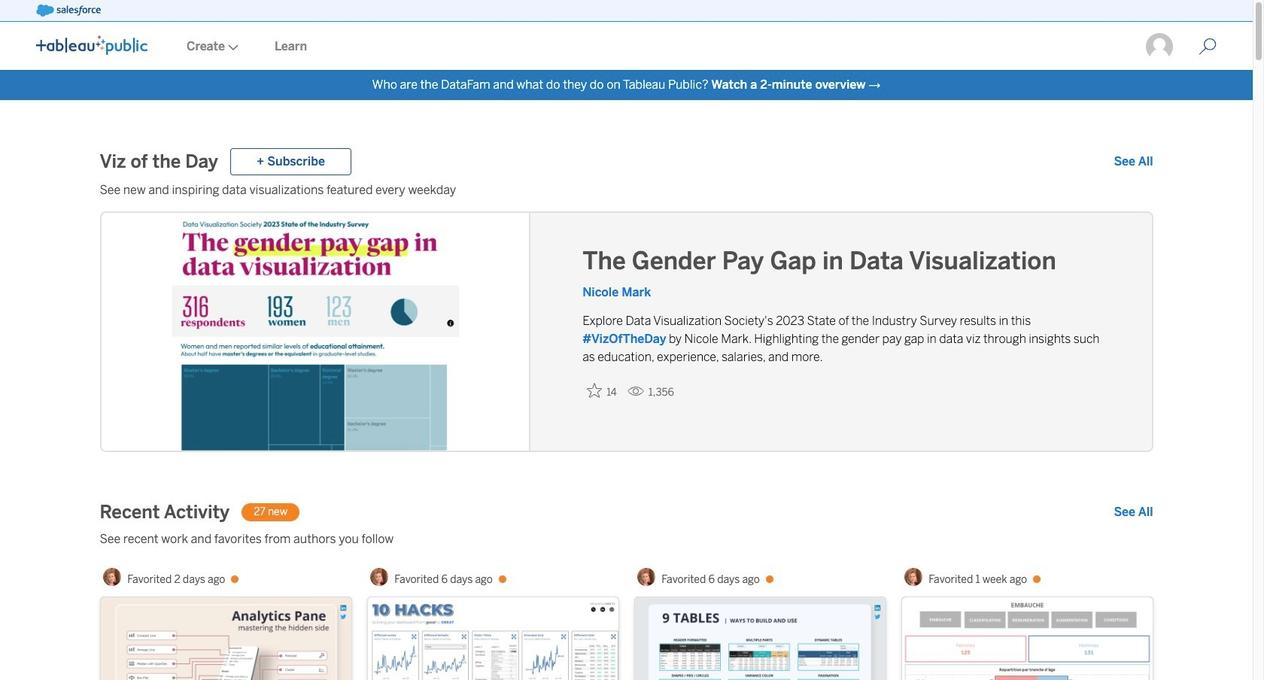 Task type: vqa. For each thing, say whether or not it's contained in the screenshot.
Featured element
no



Task type: locate. For each thing, give the bounding box(es) containing it.
0 horizontal spatial angela drucioc image
[[103, 568, 121, 586]]

angela drucioc image for third workbook thumbnail from the left
[[638, 568, 656, 586]]

1 angela drucioc image from the left
[[371, 568, 389, 586]]

see all viz of the day element
[[1115, 153, 1154, 171]]

angela drucioc image
[[371, 568, 389, 586], [905, 568, 923, 586]]

2 angela drucioc image from the left
[[638, 568, 656, 586]]

see all recent activity element
[[1115, 504, 1154, 522]]

Add Favorite button
[[583, 379, 622, 404]]

1 horizontal spatial angela drucioc image
[[905, 568, 923, 586]]

tableau public viz of the day image
[[101, 213, 531, 454]]

workbook thumbnail image
[[101, 598, 351, 681], [368, 598, 618, 681], [635, 598, 886, 681], [902, 598, 1153, 681]]

1 angela drucioc image from the left
[[103, 568, 121, 586]]

3 workbook thumbnail image from the left
[[635, 598, 886, 681]]

tara.schultz image
[[1145, 32, 1175, 62]]

go to search image
[[1181, 38, 1235, 56]]

0 horizontal spatial angela drucioc image
[[371, 568, 389, 586]]

see new and inspiring data visualizations featured every weekday element
[[100, 181, 1154, 200]]

angela drucioc image
[[103, 568, 121, 586], [638, 568, 656, 586]]

1 workbook thumbnail image from the left
[[101, 598, 351, 681]]

create image
[[225, 44, 239, 50]]

salesforce logo image
[[36, 5, 101, 17]]

see recent work and favorites from authors you follow element
[[100, 531, 1154, 549]]

2 angela drucioc image from the left
[[905, 568, 923, 586]]

1 horizontal spatial angela drucioc image
[[638, 568, 656, 586]]



Task type: describe. For each thing, give the bounding box(es) containing it.
viz of the day heading
[[100, 150, 218, 174]]

angela drucioc image for 1st workbook thumbnail from the left
[[103, 568, 121, 586]]

add favorite image
[[587, 383, 602, 398]]

recent activity heading
[[100, 501, 230, 525]]

logo image
[[36, 35, 148, 55]]

2 workbook thumbnail image from the left
[[368, 598, 618, 681]]

4 workbook thumbnail image from the left
[[902, 598, 1153, 681]]

angela drucioc image for 4th workbook thumbnail from left
[[905, 568, 923, 586]]

angela drucioc image for 3rd workbook thumbnail from right
[[371, 568, 389, 586]]



